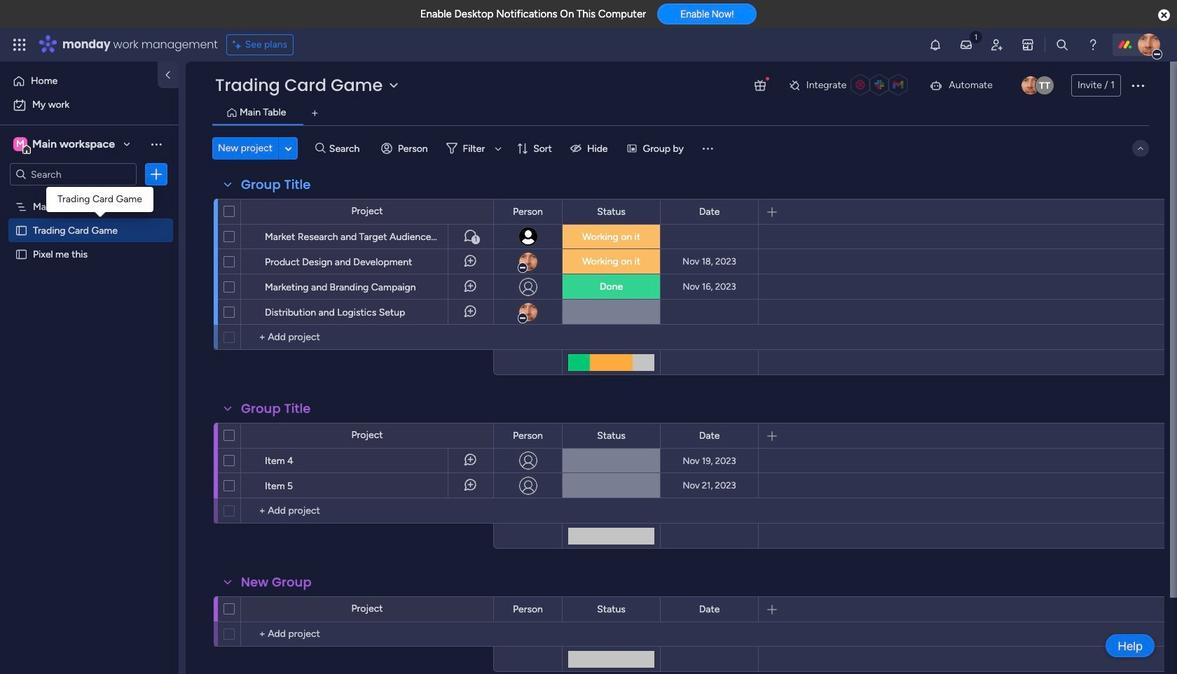 Task type: vqa. For each thing, say whether or not it's contained in the screenshot.
tab list
yes



Task type: describe. For each thing, give the bounding box(es) containing it.
Search field
[[326, 139, 368, 158]]

monday marketplace image
[[1021, 38, 1035, 52]]

dapulse close image
[[1158, 8, 1170, 22]]

1 vertical spatial option
[[8, 94, 170, 116]]

1 + add project text field from the top
[[248, 329, 487, 346]]

4 options image from the top
[[195, 295, 206, 330]]

select product image
[[13, 38, 27, 52]]

collapse image
[[1135, 143, 1146, 154]]

0 horizontal spatial james peterson image
[[1022, 76, 1040, 95]]

see plans image
[[232, 37, 245, 53]]

2 options image from the top
[[195, 244, 206, 279]]

notifications image
[[928, 38, 942, 52]]

workspace options image
[[149, 137, 163, 151]]

+ Add project text field
[[248, 626, 487, 643]]

3 options image from the top
[[195, 269, 206, 304]]

add view image
[[312, 108, 318, 119]]

2 vertical spatial option
[[0, 194, 179, 197]]

workspace selection element
[[13, 136, 117, 154]]

menu image
[[701, 142, 715, 156]]

help image
[[1086, 38, 1100, 52]]

update feed image
[[959, 38, 973, 52]]

6 options image from the top
[[195, 468, 206, 503]]



Task type: locate. For each thing, give the bounding box(es) containing it.
1 image
[[970, 29, 982, 44]]

1 horizontal spatial options image
[[1129, 77, 1146, 94]]

0 vertical spatial james peterson image
[[1138, 34, 1160, 56]]

1 vertical spatial options image
[[149, 167, 163, 181]]

Search in workspace field
[[29, 166, 117, 183]]

options image
[[195, 219, 206, 254], [195, 244, 206, 279], [195, 269, 206, 304], [195, 295, 206, 330], [195, 443, 206, 478], [195, 468, 206, 503]]

terry turtle image
[[1036, 76, 1054, 95]]

options image up collapse image in the right top of the page
[[1129, 77, 1146, 94]]

tab list
[[212, 102, 1149, 125]]

None field
[[238, 176, 314, 194], [509, 204, 546, 220], [594, 204, 629, 220], [696, 204, 723, 220], [238, 400, 314, 418], [509, 428, 546, 444], [594, 428, 629, 444], [696, 428, 723, 444], [238, 574, 315, 592], [509, 602, 546, 618], [594, 602, 629, 618], [696, 602, 723, 618], [238, 176, 314, 194], [509, 204, 546, 220], [594, 204, 629, 220], [696, 204, 723, 220], [238, 400, 314, 418], [509, 428, 546, 444], [594, 428, 629, 444], [696, 428, 723, 444], [238, 574, 315, 592], [509, 602, 546, 618], [594, 602, 629, 618], [696, 602, 723, 618]]

0 vertical spatial public board image
[[15, 224, 28, 237]]

1 public board image from the top
[[15, 224, 28, 237]]

0 horizontal spatial options image
[[149, 167, 163, 181]]

v2 search image
[[315, 141, 326, 156]]

workspace image
[[13, 137, 27, 152]]

james peterson image
[[1138, 34, 1160, 56], [1022, 76, 1040, 95]]

angle down image
[[285, 143, 292, 154]]

1 vertical spatial + add project text field
[[248, 503, 487, 520]]

0 vertical spatial options image
[[1129, 77, 1146, 94]]

1 options image from the top
[[195, 219, 206, 254]]

0 vertical spatial + add project text field
[[248, 329, 487, 346]]

options image down workspace options icon
[[149, 167, 163, 181]]

2 + add project text field from the top
[[248, 503, 487, 520]]

+ Add project text field
[[248, 329, 487, 346], [248, 503, 487, 520]]

2 public board image from the top
[[15, 247, 28, 261]]

5 options image from the top
[[195, 443, 206, 478]]

list box
[[0, 192, 179, 455]]

0 vertical spatial option
[[8, 70, 149, 92]]

options image
[[1129, 77, 1146, 94], [149, 167, 163, 181]]

james peterson image down monday marketplace icon
[[1022, 76, 1040, 95]]

james peterson image down dapulse close image
[[1138, 34, 1160, 56]]

public board image
[[15, 224, 28, 237], [15, 247, 28, 261]]

1 vertical spatial public board image
[[15, 247, 28, 261]]

option
[[8, 70, 149, 92], [8, 94, 170, 116], [0, 194, 179, 197]]

tab
[[304, 102, 326, 125]]

invite members image
[[990, 38, 1004, 52]]

1 vertical spatial james peterson image
[[1022, 76, 1040, 95]]

arrow down image
[[490, 140, 507, 157]]

search everything image
[[1055, 38, 1069, 52]]

1 horizontal spatial james peterson image
[[1138, 34, 1160, 56]]



